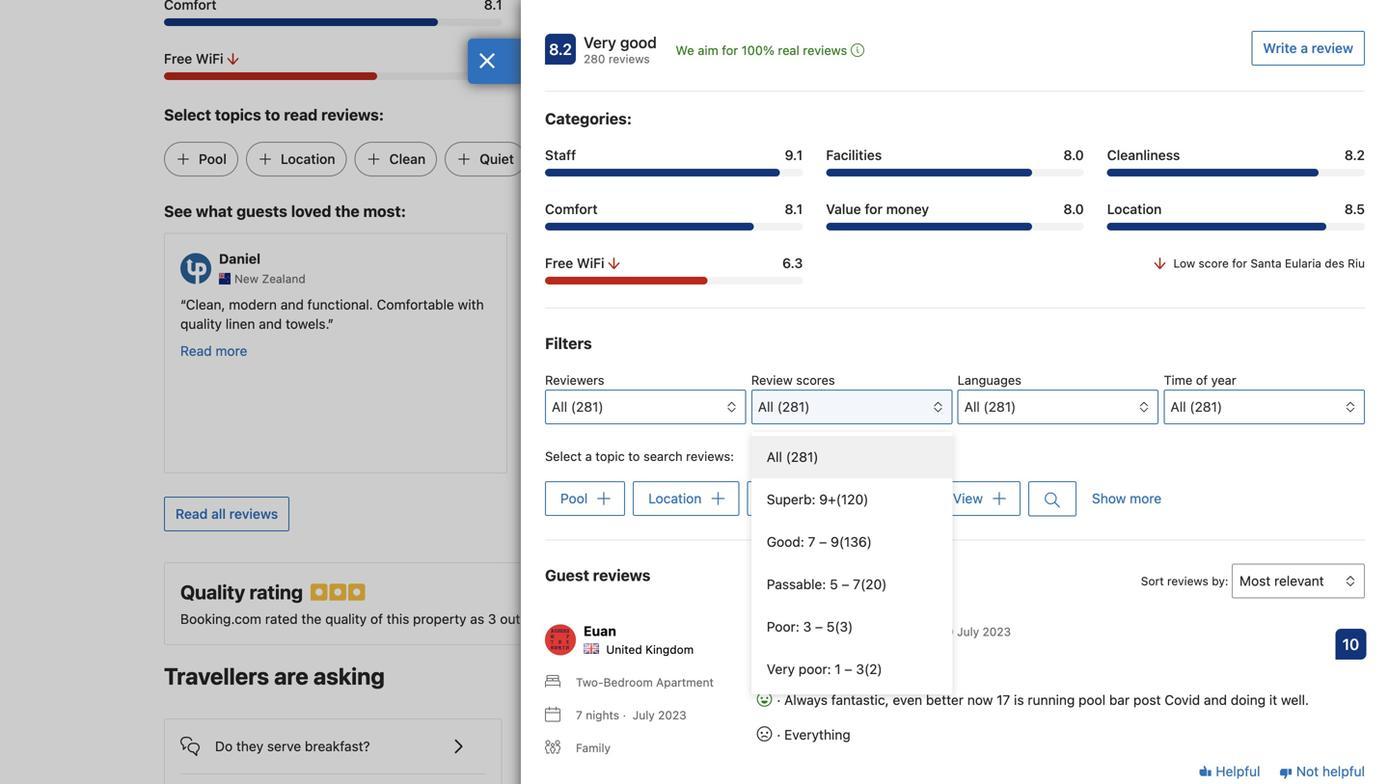 Task type: locate. For each thing, give the bounding box(es) containing it.
(281) down review scores at the right top of the page
[[777, 399, 810, 415]]

united kingdom image
[[578, 273, 590, 285]]

free wifi
[[164, 51, 223, 67], [545, 255, 605, 271]]

1 horizontal spatial view
[[953, 491, 983, 507]]

2 horizontal spatial read more button
[[898, 438, 965, 457]]

reviewers'
[[772, 625, 836, 639]]

is down only in the right of the page
[[944, 393, 954, 409]]

0 horizontal spatial clean
[[389, 151, 426, 167]]

" for " clean, modern and functional. comfortable with quality linen and towels.
[[180, 297, 186, 313]]

" down only in the right of the page
[[944, 412, 950, 428]]

" left modern
[[180, 297, 186, 313]]

filters
[[545, 334, 592, 353]]

too
[[1131, 335, 1152, 351]]

the down need
[[985, 335, 1005, 351]]

select left topic
[[545, 449, 582, 464]]

all up superb:
[[767, 449, 782, 465]]

" for " great location, walking distance to the beach and shops. nice view from the balcony, quiet area. good sized pool. good communication, instructions easy to follow.
[[539, 297, 545, 313]]

all for languages
[[965, 399, 980, 415]]

this
[[387, 611, 409, 627]]

2 horizontal spatial read more
[[898, 439, 965, 455]]

2 all (281) button from the left
[[751, 390, 953, 425]]

6.3
[[482, 51, 502, 67], [783, 255, 803, 271]]

review scores
[[751, 373, 835, 387]]

rating
[[249, 581, 303, 604]]

passable:
[[767, 576, 826, 592]]

0 horizontal spatial all (281) button
[[545, 390, 746, 425]]

read more for clean, modern and functional. comfortable with quality linen and towels.
[[180, 343, 247, 359]]

scored 8.2 element
[[545, 34, 576, 65]]

all (281) for time of year
[[1171, 399, 1223, 415]]

all (281) button for reviewers
[[545, 390, 746, 425]]

all (281) up superb:
[[767, 449, 819, 465]]

3 right 1
[[856, 661, 864, 677]]

read
[[284, 106, 318, 124]]

quality
[[180, 316, 222, 332], [325, 611, 367, 627]]

8.5
[[1345, 201, 1365, 217]]

helpful
[[1323, 764, 1365, 780]]

view
[[568, 151, 599, 167], [953, 491, 983, 507]]

1 horizontal spatial with
[[680, 739, 707, 755]]

the up everything
[[904, 297, 928, 313]]

(281) for time of year
[[1190, 399, 1223, 415]]

for right aim
[[722, 43, 738, 57]]

0 vertical spatial 8.0
[[1064, 147, 1084, 163]]

0 vertical spatial quality
[[180, 316, 222, 332]]

close image
[[479, 53, 496, 69]]

say
[[1037, 374, 1058, 390]]

you right if
[[1115, 374, 1138, 390]]

and right (3)
[[856, 611, 879, 627]]

read more button down linen
[[180, 342, 247, 361]]

/ down choice
[[877, 646, 882, 669]]

0 horizontal spatial was
[[1039, 335, 1064, 351]]

1 horizontal spatial 3
[[803, 619, 812, 635]]

read down clean,
[[180, 343, 212, 359]]

more right 'show'
[[1130, 491, 1162, 507]]

location
[[281, 151, 335, 167], [1107, 201, 1162, 217], [649, 491, 702, 507]]

very
[[584, 33, 616, 52], [767, 661, 795, 677]]

all (281) down reviewers
[[552, 399, 604, 415]]

0 horizontal spatial read more button
[[180, 342, 247, 361]]

free wifi 6.3 meter up read
[[164, 72, 502, 80]]

0 vertical spatial very
[[584, 33, 616, 52]]

0 horizontal spatial wifi
[[196, 51, 223, 67]]

(281) for languages
[[984, 399, 1016, 415]]

" inside " clean, modern and functional. comfortable with quality linen and towels.
[[180, 297, 186, 313]]

of
[[1196, 373, 1208, 387], [370, 611, 383, 627], [524, 611, 537, 627]]

reviews right real
[[803, 43, 847, 57]]

the up too
[[1122, 316, 1145, 332]]

all (281) button for time of year
[[1164, 390, 1365, 425]]

topic
[[596, 449, 625, 464]]

with inside button
[[680, 739, 707, 755]]

(281) down i
[[984, 399, 1016, 415]]

read more for great location, walking distance to the beach and shops. nice view from the balcony, quiet area. good sized pool. good communication, instructions easy to follow.
[[539, 382, 606, 398]]

very for very good
[[584, 33, 616, 52]]

1 vertical spatial you
[[1115, 374, 1138, 390]]

1 vertical spatial read more
[[539, 382, 606, 398]]

view
[[643, 316, 671, 332], [1149, 316, 1177, 332]]

money
[[886, 201, 929, 217]]

1 vertical spatial with
[[680, 739, 707, 755]]

low score for santa eularia des riu
[[1174, 257, 1365, 270]]

united down aleksandra
[[593, 272, 629, 286]]

0 vertical spatial from
[[675, 316, 704, 332]]

1 horizontal spatial "
[[539, 297, 545, 313]]

of inside filter reviews region
[[1196, 373, 1208, 387]]

/
[[796, 646, 802, 669], [877, 646, 882, 669]]

such
[[660, 611, 690, 627]]

0 vertical spatial good
[[574, 335, 608, 351]]

0 vertical spatial read more button
[[180, 342, 247, 361]]

0 vertical spatial free wifi 6.3 meter
[[164, 72, 502, 80]]

– for 5
[[842, 576, 850, 592]]

1 horizontal spatial pool
[[561, 491, 588, 507]]

very inside very good 280 reviews
[[584, 33, 616, 52]]

0 horizontal spatial all (281) button
[[958, 390, 1159, 425]]

8.0 for facilities
[[1064, 147, 1084, 163]]

100%
[[742, 43, 775, 57]]

1 8.0 from the top
[[1064, 147, 1084, 163]]

rated very good element
[[584, 31, 657, 54]]

are
[[577, 739, 598, 755]]

location down cleanliness
[[1107, 201, 1162, 217]]

july up "rooms"
[[633, 708, 655, 722]]

1 all (281) button from the left
[[958, 390, 1159, 425]]

great
[[545, 297, 579, 313]]

united kingdom down 'factors'
[[606, 643, 694, 656]]

0 vertical spatial july
[[957, 625, 979, 639]]

with right "rooms"
[[680, 739, 707, 755]]

3 right size,
[[803, 619, 812, 635]]

and up towels.
[[281, 297, 304, 313]]

quality down clean,
[[180, 316, 222, 332]]

kingdom inside this is a carousel with rotating slides. it displays featured reviews of the property. use next and previous buttons to navigate. region
[[633, 272, 681, 286]]

0 horizontal spatial very
[[584, 33, 616, 52]]

helpful
[[1212, 764, 1261, 780]]

was down just
[[1039, 335, 1064, 351]]

(281) down time of year
[[1190, 399, 1223, 415]]

all for time of year
[[1171, 399, 1186, 415]]

of left this
[[370, 611, 383, 627]]

1 vertical spatial kingdom
[[646, 643, 694, 656]]

0 horizontal spatial quality
[[180, 316, 222, 332]]

comfortable
[[377, 297, 454, 313]]

is right say at the right of page
[[1062, 374, 1072, 390]]

post
[[1134, 692, 1161, 708]]

with right comfortable
[[458, 297, 484, 313]]

free wifi 6.3 meter
[[164, 72, 502, 80], [545, 277, 803, 285]]

(281) for reviewers
[[571, 399, 604, 415]]

topics
[[215, 106, 261, 124]]

(281) down reviewers
[[571, 399, 604, 415]]

all down "time"
[[1171, 399, 1186, 415]]

all (281) down review scores at the right top of the page
[[758, 399, 810, 415]]

balcony,
[[731, 316, 783, 332]]

– right 1
[[845, 661, 852, 677]]

1 horizontal spatial it
[[1270, 692, 1278, 708]]

to left die on the right top of the page
[[898, 335, 911, 351]]

with
[[458, 297, 484, 313], [680, 739, 707, 755]]

1 horizontal spatial pool
[[1079, 692, 1106, 708]]

kingdom down such
[[646, 643, 694, 656]]

location 8.5 meter
[[1107, 223, 1365, 231]]

show more
[[1092, 491, 1162, 507]]

0 horizontal spatial you
[[968, 316, 990, 332]]

0 vertical spatial 8.2
[[549, 40, 572, 58]]

1 vertical spatial quality
[[325, 611, 367, 627]]

2 horizontal spatial "
[[898, 297, 904, 313]]

more inside show more button
[[1130, 491, 1162, 507]]

better
[[926, 692, 964, 708]]

services
[[883, 611, 935, 627]]

0 vertical spatial united kingdom
[[593, 272, 681, 286]]

staff
[[545, 147, 576, 163]]

from inside " the flat is incredible, roomy comfy and everything you need just like home. the view was to die for and the pool was great, not too busy. the only cons i would say is that if you don't have a car it is slightly tricky getting to and from santa...
[[1135, 393, 1164, 409]]

reviews right all
[[229, 506, 278, 522]]

1 horizontal spatial free wifi
[[545, 255, 605, 271]]

0 horizontal spatial "
[[180, 297, 186, 313]]

– left (3)
[[815, 619, 823, 635]]

view up pool.
[[643, 316, 671, 332]]

0 vertical spatial location
[[281, 151, 335, 167]]

reviews inside very good 280 reviews
[[609, 52, 650, 66]]

very inside filter reviews region
[[767, 661, 795, 677]]

1 horizontal spatial comfort 8.1 meter
[[545, 223, 803, 231]]

are there rooms with a balcony?
[[577, 739, 777, 755]]

· for · everything
[[777, 727, 781, 743]]

it inside " the flat is incredible, roomy comfy and everything you need just like home. the view was to die for and the pool was great, not too busy. the only cons i would say is that if you don't have a car it is slightly tricky getting to and from santa...
[[933, 393, 941, 409]]

0 horizontal spatial read more
[[180, 343, 247, 359]]

17
[[997, 692, 1010, 708]]

5
[[830, 576, 838, 592], [540, 611, 548, 627], [827, 619, 835, 635]]

1 all (281) button from the left
[[545, 390, 746, 425]]

good: 7 – 9 (136)
[[767, 534, 872, 550]]

all (281) down i
[[965, 399, 1016, 415]]

even
[[893, 692, 923, 708]]

view inside " the flat is incredible, roomy comfy and everything you need just like home. the view was to die for and the pool was great, not too busy. the only cons i would say is that if you don't have a car it is slightly tricky getting to and from santa...
[[1149, 316, 1177, 332]]

it right car in the right bottom of the page
[[933, 393, 941, 409]]

clean up most:
[[389, 151, 426, 167]]

0 vertical spatial comfort 8.1 meter
[[164, 18, 502, 26]]

" inside " the flat is incredible, roomy comfy and everything you need just like home. the view was to die for and the pool was great, not too busy. the only cons i would say is that if you don't have a car it is slightly tricky getting to and from santa...
[[898, 297, 904, 313]]

select a topic to search reviews:
[[545, 449, 734, 464]]

good down shops.
[[574, 335, 608, 351]]

july
[[957, 625, 979, 639], [633, 708, 655, 722]]

2 8.0 from the top
[[1064, 201, 1084, 217]]

follow.
[[805, 355, 843, 371]]

0 vertical spatial was
[[1181, 316, 1205, 332]]

helpful button
[[1199, 762, 1261, 782]]

scored 10 element
[[1336, 629, 1367, 660]]

time
[[1164, 373, 1193, 387]]

all (281) button
[[958, 390, 1159, 425], [1164, 390, 1365, 425]]

a left topic
[[585, 449, 592, 464]]

1 horizontal spatial read more button
[[539, 380, 606, 399]]

quality rating
[[180, 581, 303, 604]]

8.2 up 8.5 at top
[[1345, 147, 1365, 163]]

1 horizontal spatial select
[[545, 449, 582, 464]]

car
[[909, 393, 929, 409]]

9.1
[[785, 147, 803, 163]]

" for towels.
[[328, 316, 334, 332]]

from down don't
[[1135, 393, 1164, 409]]

2023 right the 29
[[983, 625, 1011, 639]]

rated
[[265, 611, 298, 627]]

read down area.
[[539, 382, 571, 398]]

quiet down all (281) link
[[859, 491, 892, 507]]

" inside " great location, walking distance to the beach and shops. nice view from the balcony, quiet area. good sized pool. good communication, instructions easy to follow.
[[539, 297, 545, 313]]

comfy
[[1080, 297, 1119, 313]]

score
[[1199, 257, 1229, 270]]

1 horizontal spatial 8.2
[[1345, 147, 1365, 163]]

0 vertical spatial reviews:
[[321, 106, 384, 124]]

all down reviewers
[[552, 399, 567, 415]]

and down if
[[1109, 393, 1132, 409]]

0 vertical spatial pool
[[199, 151, 227, 167]]

7 down (136)
[[853, 576, 861, 592]]

2 vertical spatial read more button
[[898, 438, 965, 457]]

for inside button
[[722, 43, 738, 57]]

based
[[552, 611, 590, 627]]

1 vertical spatial free wifi 6.3 meter
[[545, 277, 803, 285]]

this is a carousel with rotating slides. it displays featured reviews of the property. use next and previous buttons to navigate. region
[[149, 225, 1241, 481]]

2 vertical spatial ·
[[777, 727, 781, 743]]

(20)
[[861, 576, 887, 592]]

/ right fi at the bottom right of the page
[[796, 646, 802, 669]]

0 vertical spatial pool
[[1009, 335, 1036, 351]]

1 vertical spatial clean
[[763, 491, 798, 507]]

pool up guest
[[561, 491, 588, 507]]

lo
[[756, 646, 777, 669]]

1 horizontal spatial reviews:
[[686, 449, 734, 464]]

the
[[335, 202, 360, 220], [763, 297, 783, 313], [708, 316, 728, 332], [985, 335, 1005, 351], [301, 611, 322, 627]]

not helpful
[[1293, 764, 1365, 780]]

it left well.
[[1270, 692, 1278, 708]]

and up area.
[[539, 316, 563, 332]]

0 vertical spatial 6.3
[[482, 51, 502, 67]]

to left read
[[265, 106, 280, 124]]

only
[[926, 374, 952, 390]]

read more button down filters
[[539, 380, 606, 399]]

1 vertical spatial quiet
[[859, 491, 892, 507]]

6.3 for bottommost free wifi 6.3 meter
[[783, 255, 803, 271]]

reviews: right read
[[321, 106, 384, 124]]

from inside " great location, walking distance to the beach and shops. nice view from the balcony, quiet area. good sized pool. good communication, instructions easy to follow.
[[675, 316, 704, 332]]

1 horizontal spatial free wifi 6.3 meter
[[545, 277, 803, 285]]

1 vertical spatial from
[[1135, 393, 1164, 409]]

and inside " great location, walking distance to the beach and shops. nice view from the balcony, quiet area. good sized pool. good communication, instructions easy to follow.
[[539, 316, 563, 332]]

euan
[[584, 623, 616, 639]]

0 horizontal spatial reviews:
[[321, 106, 384, 124]]

pool
[[199, 151, 227, 167], [561, 491, 588, 507]]

read more button
[[180, 342, 247, 361], [539, 380, 606, 399], [898, 438, 965, 457]]

0 horizontal spatial good
[[539, 355, 573, 371]]

write a review button
[[1252, 31, 1365, 66]]

fantastic,
[[831, 692, 889, 708]]

more down santa...
[[933, 439, 965, 455]]

pool down topics
[[199, 151, 227, 167]]

the right loved
[[335, 202, 360, 220]]

a left car in the right bottom of the page
[[898, 393, 906, 409]]

july right the 29
[[957, 625, 979, 639]]

0 horizontal spatial it
[[933, 393, 941, 409]]

guest
[[545, 566, 589, 585]]

for right die on the right top of the page
[[937, 335, 954, 351]]

to right topic
[[628, 449, 640, 464]]

beach
[[787, 297, 825, 313]]

7 left 9
[[808, 534, 816, 550]]

as right such
[[694, 611, 708, 627]]

1 vertical spatial comfort 8.1 meter
[[545, 223, 803, 231]]

1 vertical spatial very
[[767, 661, 795, 677]]

2 " from the left
[[539, 297, 545, 313]]

" great location, walking distance to the beach and shops. nice view from the balcony, quiet area. good sized pool. good communication, instructions easy to follow.
[[539, 297, 843, 371]]

kingdom
[[633, 272, 681, 286], [646, 643, 694, 656]]

pool left bar
[[1079, 692, 1106, 708]]

from down walking
[[675, 316, 704, 332]]

very good 280 reviews
[[584, 33, 657, 66]]

7 left nights
[[576, 708, 583, 722]]

read left all
[[176, 506, 208, 522]]

poor:
[[799, 661, 831, 677]]

and up cons
[[958, 335, 981, 351]]

3 " from the left
[[898, 297, 904, 313]]

1 horizontal spatial all (281) button
[[1164, 390, 1365, 425]]

quiet left staff
[[480, 151, 514, 167]]

1 " from the left
[[180, 297, 186, 313]]

1 horizontal spatial 6.3
[[783, 255, 803, 271]]

rooms
[[638, 739, 677, 755]]

is
[[955, 297, 966, 313], [1062, 374, 1072, 390], [944, 393, 954, 409], [1014, 692, 1024, 708]]

1 view from the left
[[643, 316, 671, 332]]

0 horizontal spatial /
[[796, 646, 802, 669]]

0 vertical spatial kingdom
[[633, 272, 681, 286]]

2 horizontal spatial 7
[[853, 576, 861, 592]]

2 all (281) button from the left
[[1164, 390, 1365, 425]]

view inside " great location, walking distance to the beach and shops. nice view from the balcony, quiet area. good sized pool. good communication, instructions easy to follow.
[[643, 316, 671, 332]]

8.0 for value for money
[[1064, 201, 1084, 217]]

0 horizontal spatial 7
[[576, 708, 583, 722]]

0 horizontal spatial select
[[164, 106, 211, 124]]

reviews left by:
[[1167, 574, 1209, 588]]

doing
[[1231, 692, 1266, 708]]

property
[[413, 611, 467, 627]]

relaxing
[[806, 646, 872, 669]]

2023 up 'are there rooms with a balcony?'
[[658, 708, 687, 722]]

1 vertical spatial read more button
[[539, 380, 606, 399]]

is right flat
[[955, 297, 966, 313]]

– left 9
[[819, 534, 827, 550]]

3
[[488, 611, 496, 627], [803, 619, 812, 635], [856, 661, 864, 677]]

0 vertical spatial ·
[[777, 692, 781, 708]]

more for clean, modern and functional. comfortable with quality linen and towels.
[[216, 343, 247, 359]]

1 vertical spatial it
[[1270, 692, 1278, 708]]

2 vertical spatial 7
[[576, 708, 583, 722]]

1 vertical spatial united kingdom
[[606, 643, 694, 656]]

more down the communication,
[[575, 382, 606, 398]]

0 horizontal spatial 6.3
[[482, 51, 502, 67]]

1 horizontal spatial wifi
[[577, 255, 605, 271]]

reviews up 'factors'
[[593, 566, 651, 585]]

read more down santa...
[[898, 439, 965, 455]]

read more down linen
[[180, 343, 247, 359]]

read for great location, walking distance to the beach and shops. nice view from the balcony, quiet area. good sized pool. good communication, instructions easy to follow.
[[539, 382, 571, 398]]

read for clean, modern and functional. comfortable with quality linen and towels.
[[180, 343, 212, 359]]

need
[[994, 316, 1025, 332]]

not
[[1297, 764, 1319, 780]]

select for select a topic to search reviews:
[[545, 449, 582, 464]]

comfort 8.1 meter
[[164, 18, 502, 26], [545, 223, 803, 231]]

1 horizontal spatial clean
[[763, 491, 798, 507]]

" for " the flat is incredible, roomy comfy and everything you need just like home. the view was to die for and the pool was great, not too busy. the only cons i would say is that if you don't have a car it is slightly tricky getting to and from santa...
[[898, 297, 904, 313]]

with inside " clean, modern and functional. comfortable with quality linen and towels.
[[458, 297, 484, 313]]

read for the flat is incredible, roomy comfy and everything you need just like home. the view was to die for and the pool was great, not too busy. the only cons i would say is that if you don't have a car it is slightly tricky getting to and from santa...
[[898, 439, 930, 455]]

0 horizontal spatial "
[[328, 316, 334, 332]]

· for · always fantastic, even better now 17 is running pool bar post covid and doing it well.
[[777, 692, 781, 708]]

0 horizontal spatial pool
[[1009, 335, 1036, 351]]

all (281) button for languages
[[958, 390, 1159, 425]]

0 vertical spatial read more
[[180, 343, 247, 359]]

poor: 3 – 5 (3)
[[767, 619, 853, 635]]

2 view from the left
[[1149, 316, 1177, 332]]

" up everything
[[898, 297, 904, 313]]

0 horizontal spatial quiet
[[480, 151, 514, 167]]

· right nights
[[623, 708, 626, 722]]

0 vertical spatial quiet
[[480, 151, 514, 167]]

" for need
[[944, 412, 950, 428]]

reviews: right search
[[686, 449, 734, 464]]

and right comfy
[[1123, 297, 1146, 313]]

0 horizontal spatial 8.2
[[549, 40, 572, 58]]

of right out
[[524, 611, 537, 627]]

1 horizontal spatial 2023
[[983, 625, 1011, 639]]

wifi up topics
[[196, 51, 223, 67]]



Task type: describe. For each thing, give the bounding box(es) containing it.
cons
[[955, 374, 985, 390]]

balcony?
[[721, 739, 777, 755]]

communication,
[[577, 355, 676, 371]]

read inside button
[[176, 506, 208, 522]]

quality inside " clean, modern and functional. comfortable with quality linen and towels.
[[180, 316, 222, 332]]

not helpful button
[[1279, 762, 1365, 782]]

review
[[1312, 40, 1354, 56]]

" clean, modern and functional. comfortable with quality linen and towels.
[[180, 297, 484, 332]]

sort reviews by:
[[1141, 574, 1229, 588]]

all (281) link
[[751, 436, 953, 479]]

1 horizontal spatial of
[[524, 611, 537, 627]]

modern
[[229, 297, 277, 313]]

0 horizontal spatial free wifi 6.3 meter
[[164, 72, 502, 80]]

choice
[[839, 625, 877, 639]]

free wifi for bottommost free wifi 6.3 meter
[[545, 255, 605, 271]]

2 horizontal spatial location
[[1107, 201, 1162, 217]]

1 vertical spatial was
[[1039, 335, 1064, 351]]

for right value
[[865, 201, 883, 217]]

reviewed: 29 july 2023
[[881, 625, 1011, 639]]

0 vertical spatial the
[[904, 297, 928, 313]]

scores
[[796, 373, 835, 387]]

1 vertical spatial 2023
[[658, 708, 687, 722]]

we aim for 100% real reviews button
[[676, 41, 865, 60]]

read more button for clean, modern and functional. comfortable with quality linen and towels.
[[180, 342, 247, 361]]

poor:
[[767, 619, 800, 635]]

travellers
[[164, 663, 269, 690]]

home.
[[1079, 316, 1118, 332]]

0 vertical spatial clean
[[389, 151, 426, 167]]

united inside this is a carousel with rotating slides. it displays featured reviews of the property. use next and previous buttons to navigate. region
[[593, 272, 629, 286]]

i
[[989, 374, 992, 390]]

– for 3
[[815, 619, 823, 635]]

1 vertical spatial the
[[1122, 316, 1145, 332]]

1 vertical spatial united
[[606, 643, 642, 656]]

1 / from the left
[[796, 646, 802, 669]]

well.
[[1281, 692, 1309, 708]]

0 horizontal spatial free
[[164, 51, 192, 67]]

review categories element
[[545, 107, 632, 130]]

0 horizontal spatial 3
[[488, 611, 496, 627]]

0 horizontal spatial pool
[[199, 151, 227, 167]]

all (281) for languages
[[965, 399, 1016, 415]]

always
[[784, 692, 828, 708]]

like
[[1055, 316, 1076, 332]]

low
[[1174, 257, 1196, 270]]

a right the write
[[1301, 40, 1308, 56]]

reviewers
[[545, 373, 604, 387]]

staff 9.1 meter
[[545, 169, 803, 177]]

the down distance
[[708, 316, 728, 332]]

do
[[215, 739, 233, 755]]

location,
[[583, 297, 636, 313]]

asking
[[313, 663, 385, 690]]

very poor: 1 – 3 (2)
[[767, 661, 882, 677]]

good:
[[767, 534, 805, 550]]

1 horizontal spatial quiet
[[859, 491, 892, 507]]

(281) for review scores
[[777, 399, 810, 415]]

aim
[[698, 43, 719, 57]]

and left doing
[[1204, 692, 1227, 708]]

reviews inside button
[[229, 506, 278, 522]]

quiet
[[787, 316, 818, 332]]

factors
[[613, 611, 657, 627]]

all for reviewers
[[552, 399, 567, 415]]

walking
[[640, 297, 687, 313]]

cleanliness
[[1107, 147, 1180, 163]]

0 horizontal spatial comfort 8.1 meter
[[164, 18, 502, 26]]

sized
[[611, 335, 644, 351]]

don't
[[1141, 374, 1174, 390]]

more for great location, walking distance to the beach and shops. nice view from the balcony, quiet area. good sized pool. good communication, instructions easy to follow.
[[575, 382, 606, 398]]

eularia
[[1285, 257, 1322, 270]]

all inside all (281) link
[[767, 449, 782, 465]]

facilities 8.0 meter
[[826, 169, 1084, 177]]

cleanliness 8.2 meter
[[1107, 169, 1365, 177]]

1
[[835, 661, 841, 677]]

the inside " the flat is incredible, roomy comfy and everything you need just like home. the view was to die for and the pool was great, not too busy. the only cons i would say is that if you don't have a car it is slightly tricky getting to and from santa...
[[985, 335, 1005, 351]]

out
[[500, 611, 520, 627]]

categories:
[[545, 110, 632, 128]]

for inside " the flat is incredible, roomy comfy and everything you need just like home. the view was to die for and the pool was great, not too busy. the only cons i would say is that if you don't have a car it is slightly tricky getting to and from santa...
[[937, 335, 954, 351]]

covid
[[1165, 692, 1200, 708]]

6.3 for the leftmost free wifi 6.3 meter
[[482, 51, 502, 67]]

booking.com
[[180, 611, 261, 627]]

1 vertical spatial ·
[[623, 708, 626, 722]]

provided.
[[938, 611, 997, 627]]

9+
[[819, 492, 836, 508]]

0 vertical spatial 2023
[[983, 625, 1011, 639]]

clean,
[[186, 297, 225, 313]]

languages
[[958, 373, 1022, 387]]

pool inside " the flat is incredible, roomy comfy and everything you need just like home. the view was to die for and the pool was great, not too busy. the only cons i would say is that if you don't have a car it is slightly tricky getting to and from santa...
[[1009, 335, 1036, 351]]

2 vertical spatial the
[[898, 374, 922, 390]]

great,
[[1067, 335, 1104, 351]]

sort
[[1141, 574, 1164, 588]]

is right 17
[[1014, 692, 1024, 708]]

read more for the flat is incredible, roomy comfy and everything you need just like home. the view was to die for and the pool was great, not too busy. the only cons i would say is that if you don't have a car it is slightly tricky getting to and from santa...
[[898, 439, 965, 455]]

and down modern
[[259, 316, 282, 332]]

280
[[584, 52, 605, 66]]

the up balcony,
[[763, 297, 783, 313]]

for right 'score'
[[1232, 257, 1248, 270]]

show
[[1092, 491, 1126, 507]]

instructions
[[680, 355, 753, 371]]

select for select topics to read reviews:
[[164, 106, 211, 124]]

show more button
[[1092, 481, 1162, 516]]

0 horizontal spatial location
[[281, 151, 335, 167]]

functional.
[[307, 297, 373, 313]]

(3)
[[835, 619, 853, 635]]

bar
[[1109, 692, 1130, 708]]

we
[[676, 43, 694, 57]]

1 horizontal spatial july
[[957, 625, 979, 639]]

0 vertical spatial 7
[[808, 534, 816, 550]]

(120)
[[836, 492, 869, 508]]

size,
[[771, 611, 799, 627]]

1 horizontal spatial you
[[1115, 374, 1138, 390]]

to up balcony,
[[747, 297, 759, 313]]

(281) up superb:
[[786, 449, 819, 465]]

towels.
[[286, 316, 328, 332]]

slightly
[[958, 393, 1002, 409]]

to down if
[[1092, 393, 1105, 409]]

see
[[164, 202, 192, 220]]

1 horizontal spatial good
[[574, 335, 608, 351]]

0 horizontal spatial of
[[370, 611, 383, 627]]

united kingdom inside this is a carousel with rotating slides. it displays featured reviews of the property. use next and previous buttons to navigate. region
[[593, 272, 681, 286]]

running
[[1028, 692, 1075, 708]]

location
[[803, 611, 852, 627]]

if
[[1104, 374, 1112, 390]]

are
[[274, 663, 309, 690]]

guest reviews
[[545, 566, 651, 585]]

value for money 8.0 meter
[[826, 223, 1084, 231]]

flat
[[932, 297, 952, 313]]

2 horizontal spatial 3
[[856, 661, 864, 677]]

we aim for 100% real reviews
[[676, 43, 847, 57]]

read all reviews
[[176, 506, 278, 522]]

1 horizontal spatial free
[[545, 255, 573, 271]]

all for review scores
[[758, 399, 774, 415]]

1 horizontal spatial location
[[649, 491, 702, 507]]

a left balcony?
[[710, 739, 717, 755]]

reviews inside button
[[803, 43, 847, 57]]

shops.
[[566, 316, 608, 332]]

just
[[1028, 316, 1051, 332]]

1 as from the left
[[470, 611, 484, 627]]

all
[[211, 506, 226, 522]]

busy.
[[1155, 335, 1188, 351]]

all (281) for review scores
[[758, 399, 810, 415]]

read more button for the flat is incredible, roomy comfy and everything you need just like home. the view was to die for and the pool was great, not too busy. the only cons i would say is that if you don't have a car it is slightly tricky getting to and from santa...
[[898, 438, 965, 457]]

– for 7
[[819, 534, 827, 550]]

0 vertical spatial you
[[968, 316, 990, 332]]

booking.com rated the quality of this property as 3 out of 5 based on factors such as facilities, size, location and services provided.
[[180, 611, 997, 627]]

0 horizontal spatial july
[[633, 708, 655, 722]]

very for very poor: 1 – 3
[[767, 661, 795, 677]]

1 horizontal spatial quality
[[325, 611, 367, 627]]

free wifi for the leftmost free wifi 6.3 meter
[[164, 51, 223, 67]]

write a review
[[1263, 40, 1354, 56]]

what
[[196, 202, 233, 220]]

new zealand image
[[219, 273, 231, 285]]

lo fi / relaxing /
[[756, 646, 882, 669]]

filter reviews region
[[545, 332, 1365, 695]]

more for the flat is incredible, roomy comfy and everything you need just like home. the view was to die for and the pool was great, not too busy. the only cons i would say is that if you don't have a car it is slightly tricky getting to and from santa...
[[933, 439, 965, 455]]

all (281) button for review scores
[[751, 390, 953, 425]]

read more button for great location, walking distance to the beach and shops. nice view from the balcony, quiet area. good sized pool. good communication, instructions easy to follow.
[[539, 380, 606, 399]]

all (281) for reviewers
[[552, 399, 604, 415]]

the right the rated
[[301, 611, 322, 627]]

to up review scores at the right top of the page
[[789, 355, 802, 371]]

2 as from the left
[[694, 611, 708, 627]]

serve
[[267, 739, 301, 755]]

a inside " the flat is incredible, roomy comfy and everything you need just like home. the view was to die for and the pool was great, not too busy. the only cons i would say is that if you don't have a car it is slightly tricky getting to and from santa...
[[898, 393, 906, 409]]

they
[[236, 739, 264, 755]]

linen
[[226, 316, 255, 332]]

9
[[831, 534, 839, 550]]

fi
[[781, 646, 792, 669]]

(2)
[[864, 661, 882, 677]]

0 vertical spatial view
[[568, 151, 599, 167]]

loved
[[291, 202, 331, 220]]

2 / from the left
[[877, 646, 882, 669]]

1 vertical spatial view
[[953, 491, 983, 507]]

1 vertical spatial 8.2
[[1345, 147, 1365, 163]]

0 vertical spatial wifi
[[196, 51, 223, 67]]



Task type: vqa. For each thing, say whether or not it's contained in the screenshot.
'most:'
yes



